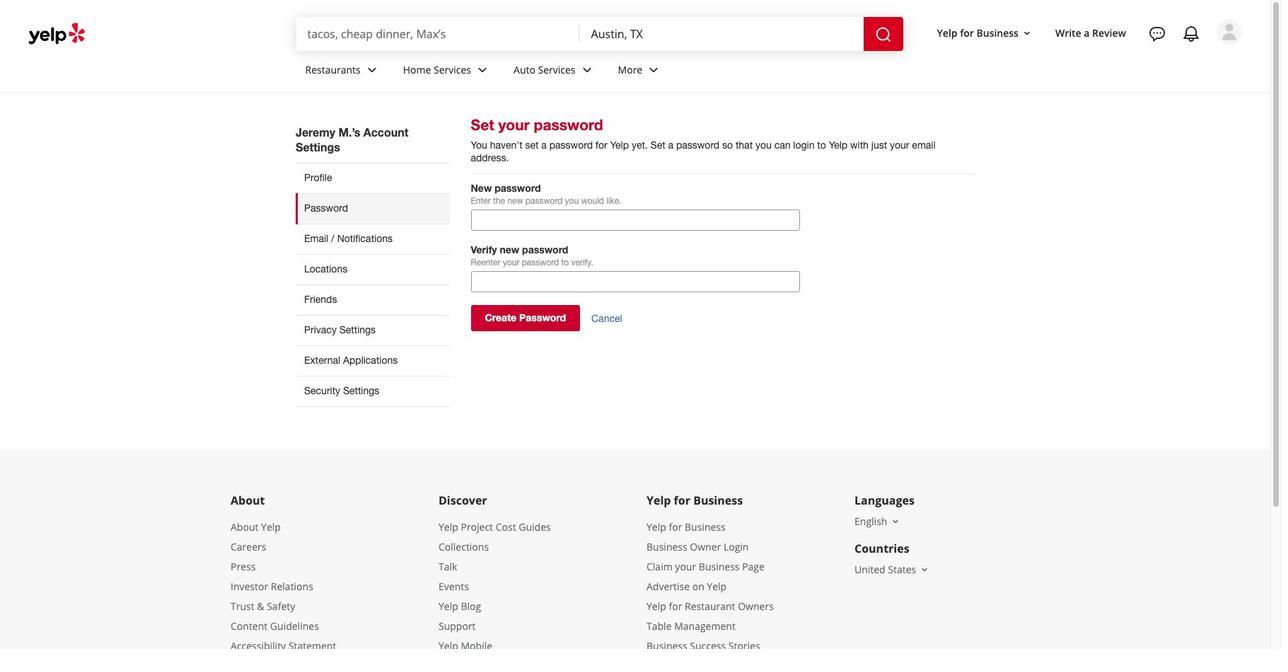 Task type: vqa. For each thing, say whether or not it's contained in the screenshot.
the top Answer link
no



Task type: locate. For each thing, give the bounding box(es) containing it.
yelp blog link
[[439, 599, 481, 613]]

restaurants
[[305, 63, 361, 76]]

2 24 chevron down v2 image from the left
[[474, 61, 491, 78]]

16 chevron down v2 image down languages
[[891, 516, 902, 527]]

None field
[[308, 26, 569, 42], [591, 26, 853, 42]]

services inside auto services link
[[538, 63, 576, 76]]

settings for security
[[343, 385, 380, 396]]

1 none field from the left
[[308, 26, 569, 42]]

0 vertical spatial password
[[304, 202, 348, 214]]

you inside set your password you haven't set a password for yelp yet. set a password so that you can login to yelp with just your email address.
[[756, 139, 772, 151]]

safety
[[267, 599, 295, 613]]

1 horizontal spatial you
[[756, 139, 772, 151]]

can
[[775, 139, 791, 151]]

claim your business page link
[[647, 560, 765, 573]]

0 vertical spatial 16 chevron down v2 image
[[1022, 27, 1033, 39]]

1 vertical spatial settings
[[340, 324, 376, 335]]

yelp project cost guides collections talk events yelp blog support
[[439, 520, 551, 633]]

None search field
[[296, 17, 906, 51]]

events link
[[439, 580, 469, 593]]

yelp for business link
[[647, 520, 726, 534]]

settings up external applications
[[340, 324, 376, 335]]

1 horizontal spatial set
[[651, 139, 666, 151]]

press
[[231, 560, 256, 573]]

0 vertical spatial settings
[[296, 140, 340, 154]]

a right yet.
[[669, 139, 674, 151]]

m.'s
[[339, 125, 360, 139]]

collections link
[[439, 540, 489, 553]]

talk
[[439, 560, 458, 573]]

2 none field from the left
[[591, 26, 853, 42]]

Near text field
[[591, 26, 853, 42]]

relations
[[271, 580, 313, 593]]

create password
[[485, 311, 566, 323]]

you left can
[[756, 139, 772, 151]]

verify
[[471, 243, 497, 256]]

cancel link
[[592, 313, 623, 325]]

profile link
[[296, 163, 450, 193]]

for inside set your password you haven't set a password for yelp yet. set a password so that you can login to yelp with just your email address.
[[596, 139, 608, 151]]

you left would
[[565, 196, 579, 206]]

a right 'write'
[[1085, 26, 1090, 39]]

services right auto
[[538, 63, 576, 76]]

support link
[[439, 619, 476, 633]]

restaurant
[[685, 599, 736, 613]]

1 horizontal spatial 16 chevron down v2 image
[[1022, 27, 1033, 39]]

about inside about yelp careers press investor relations trust & safety content guidelines
[[231, 520, 259, 534]]

new right verify
[[500, 243, 520, 256]]

yelp right search icon
[[938, 26, 958, 39]]

3 24 chevron down v2 image from the left
[[579, 61, 596, 78]]

1 horizontal spatial a
[[669, 139, 674, 151]]

profile
[[304, 172, 332, 183]]

24 chevron down v2 image inside the restaurants link
[[364, 61, 381, 78]]

jeremy m.'s account settings
[[296, 125, 409, 154]]

write a review
[[1056, 26, 1127, 39]]

external applications
[[304, 355, 398, 366]]

24 chevron down v2 image right auto services
[[579, 61, 596, 78]]

1 horizontal spatial password
[[520, 311, 566, 323]]

you inside new password enter the new password you would like.
[[565, 196, 579, 206]]

new right the on the top
[[508, 196, 523, 206]]

0 horizontal spatial 16 chevron down v2 image
[[891, 516, 902, 527]]

email
[[913, 139, 936, 151]]

0 vertical spatial about
[[231, 493, 265, 508]]

2 about from the top
[[231, 520, 259, 534]]

services for auto services
[[538, 63, 576, 76]]

1 vertical spatial to
[[562, 258, 569, 268]]

24 chevron down v2 image
[[364, 61, 381, 78], [474, 61, 491, 78], [579, 61, 596, 78]]

settings inside jeremy m.'s account settings
[[296, 140, 340, 154]]

your up haven't at the left
[[499, 116, 530, 134]]

0 vertical spatial you
[[756, 139, 772, 151]]

reenter
[[471, 258, 501, 268]]

you
[[756, 139, 772, 151], [565, 196, 579, 206]]

1 about from the top
[[231, 493, 265, 508]]

2 horizontal spatial 24 chevron down v2 image
[[579, 61, 596, 78]]

about yelp link
[[231, 520, 281, 534]]

16 chevron down v2 image for english
[[891, 516, 902, 527]]

24 chevron down v2 image
[[646, 61, 663, 78]]

about for about yelp careers press investor relations trust & safety content guidelines
[[231, 520, 259, 534]]

none field find
[[308, 26, 569, 42]]

home services link
[[392, 51, 503, 92]]

on
[[693, 580, 705, 593]]

verify new password reenter your password to verify.
[[471, 243, 594, 268]]

none field up home services
[[308, 26, 569, 42]]

business owner login link
[[647, 540, 749, 553]]

account
[[364, 125, 409, 139]]

about up careers
[[231, 520, 259, 534]]

settings
[[296, 140, 340, 154], [340, 324, 376, 335], [343, 385, 380, 396]]

1 horizontal spatial 24 chevron down v2 image
[[474, 61, 491, 78]]

2 horizontal spatial a
[[1085, 26, 1090, 39]]

settings down applications
[[343, 385, 380, 396]]

new inside verify new password reenter your password to verify.
[[500, 243, 520, 256]]

password up the set
[[534, 116, 603, 134]]

services
[[434, 63, 471, 76], [538, 63, 576, 76]]

more link
[[607, 51, 674, 92]]

collections
[[439, 540, 489, 553]]

english button
[[855, 514, 902, 528]]

press link
[[231, 560, 256, 573]]

with
[[851, 139, 869, 151]]

password down new password enter the new password you would like.
[[522, 243, 569, 256]]

new
[[508, 196, 523, 206], [500, 243, 520, 256]]

talk link
[[439, 560, 458, 573]]

24 chevron down v2 image inside home services link
[[474, 61, 491, 78]]

0 vertical spatial to
[[818, 139, 827, 151]]

0 horizontal spatial you
[[565, 196, 579, 206]]

0 horizontal spatial none field
[[308, 26, 569, 42]]

16 chevron down v2 image inside yelp for business button
[[1022, 27, 1033, 39]]

24 chevron down v2 image for restaurants
[[364, 61, 381, 78]]

24 chevron down v2 image left auto
[[474, 61, 491, 78]]

to left verify.
[[562, 258, 569, 268]]

write
[[1056, 26, 1082, 39]]

password up /
[[304, 202, 348, 214]]

0 horizontal spatial to
[[562, 258, 569, 268]]

1 horizontal spatial yelp for business
[[938, 26, 1019, 39]]

email
[[304, 233, 329, 244]]

16 chevron down v2 image
[[1022, 27, 1033, 39], [891, 516, 902, 527]]

business inside yelp for business button
[[977, 26, 1019, 39]]

yelp for business business owner login claim your business page advertise on yelp yelp for restaurant owners table management
[[647, 520, 774, 633]]

0 horizontal spatial services
[[434, 63, 471, 76]]

table
[[647, 619, 672, 633]]

none field up business categories element
[[591, 26, 853, 42]]

that
[[736, 139, 753, 151]]

create
[[485, 311, 517, 323]]

24 chevron down v2 image inside auto services link
[[579, 61, 596, 78]]

0 vertical spatial set
[[471, 116, 494, 134]]

to right login
[[818, 139, 827, 151]]

1 vertical spatial password
[[520, 311, 566, 323]]

set up you
[[471, 116, 494, 134]]

table management link
[[647, 619, 736, 633]]

24 chevron down v2 image right "restaurants"
[[364, 61, 381, 78]]

more
[[618, 63, 643, 76]]

1 vertical spatial new
[[500, 243, 520, 256]]

business
[[977, 26, 1019, 39], [694, 493, 743, 508], [685, 520, 726, 534], [647, 540, 688, 553], [699, 560, 740, 573]]

16 chevron down v2 image
[[920, 564, 931, 575]]

blog
[[461, 599, 481, 613]]

1 vertical spatial 16 chevron down v2 image
[[891, 516, 902, 527]]

password up the on the top
[[495, 182, 541, 194]]

auto services
[[514, 63, 576, 76]]

set
[[526, 139, 539, 151]]

1 vertical spatial about
[[231, 520, 259, 534]]

1 horizontal spatial to
[[818, 139, 827, 151]]

yelp up careers
[[261, 520, 281, 534]]

1 24 chevron down v2 image from the left
[[364, 61, 381, 78]]

1 horizontal spatial services
[[538, 63, 576, 76]]

2 vertical spatial settings
[[343, 385, 380, 396]]

to
[[818, 139, 827, 151], [562, 258, 569, 268]]

password right the set
[[550, 139, 593, 151]]

0 vertical spatial yelp for business
[[938, 26, 1019, 39]]

yelp for business
[[938, 26, 1019, 39], [647, 493, 743, 508]]

careers
[[231, 540, 266, 553]]

1 vertical spatial yelp for business
[[647, 493, 743, 508]]

email / notifications link
[[296, 224, 450, 254]]

yelp for business button
[[932, 20, 1039, 46]]

about
[[231, 493, 265, 508], [231, 520, 259, 534]]

password inside 'link'
[[304, 202, 348, 214]]

united
[[855, 563, 886, 576]]

login
[[724, 540, 749, 553]]

content guidelines link
[[231, 619, 319, 633]]

0 horizontal spatial yelp for business
[[647, 493, 743, 508]]

your up advertise on yelp link
[[675, 560, 697, 573]]

services for home services
[[434, 63, 471, 76]]

16 chevron down v2 image inside english dropdown button
[[891, 516, 902, 527]]

0 vertical spatial new
[[508, 196, 523, 206]]

services right home
[[434, 63, 471, 76]]

countries
[[855, 541, 910, 556]]

2 services from the left
[[538, 63, 576, 76]]

1 services from the left
[[434, 63, 471, 76]]

0 horizontal spatial 24 chevron down v2 image
[[364, 61, 381, 78]]

a right the set
[[542, 139, 547, 151]]

1 horizontal spatial none field
[[591, 26, 853, 42]]

a
[[1085, 26, 1090, 39], [542, 139, 547, 151], [669, 139, 674, 151]]

none field the near
[[591, 26, 853, 42]]

settings down jeremy
[[296, 140, 340, 154]]

jeremy m. image
[[1217, 19, 1243, 45]]

services inside home services link
[[434, 63, 471, 76]]

1 vertical spatial set
[[651, 139, 666, 151]]

0 horizontal spatial password
[[304, 202, 348, 214]]

messages image
[[1149, 25, 1166, 42]]

1 vertical spatial you
[[565, 196, 579, 206]]

search image
[[875, 26, 892, 43]]

set right yet.
[[651, 139, 666, 151]]

password
[[534, 116, 603, 134], [550, 139, 593, 151], [677, 139, 720, 151], [495, 182, 541, 194], [526, 196, 563, 206], [522, 243, 569, 256], [522, 258, 559, 268]]

your right reenter
[[503, 258, 520, 268]]

16 chevron down v2 image left 'write'
[[1022, 27, 1033, 39]]

password right "create"
[[520, 311, 566, 323]]

privacy settings link
[[296, 315, 450, 345]]

about up about yelp link on the left bottom of page
[[231, 493, 265, 508]]

english
[[855, 514, 888, 528]]



Task type: describe. For each thing, give the bounding box(es) containing it.
0 horizontal spatial set
[[471, 116, 494, 134]]

trust & safety link
[[231, 599, 295, 613]]

security settings link
[[296, 376, 450, 407]]

yelp for business inside button
[[938, 26, 1019, 39]]

new password enter the new password you would like.
[[471, 182, 622, 206]]

restaurants link
[[294, 51, 392, 92]]

login
[[794, 139, 815, 151]]

management
[[675, 619, 736, 633]]

project
[[461, 520, 493, 534]]

advertise
[[647, 580, 690, 593]]

password link
[[296, 193, 450, 224]]

united states
[[855, 563, 917, 576]]

auto
[[514, 63, 536, 76]]

external applications link
[[296, 345, 450, 376]]

jeremy
[[296, 125, 335, 139]]

friends link
[[296, 284, 450, 315]]

security
[[304, 385, 341, 396]]

yelp up table in the bottom of the page
[[647, 599, 667, 613]]

locations
[[304, 263, 348, 275]]

yelp for restaurant owners link
[[647, 599, 774, 613]]

new inside new password enter the new password you would like.
[[508, 196, 523, 206]]

home
[[403, 63, 431, 76]]

verify.
[[572, 258, 594, 268]]

your right the just
[[890, 139, 910, 151]]

you
[[471, 139, 488, 151]]

claim
[[647, 560, 673, 573]]

guides
[[519, 520, 551, 534]]

advertise on yelp link
[[647, 580, 727, 593]]

24 chevron down v2 image for auto services
[[579, 61, 596, 78]]

Verify new password password field
[[471, 271, 800, 292]]

just
[[872, 139, 888, 151]]

yelp up yelp for business link
[[647, 493, 671, 508]]

Find text field
[[308, 26, 569, 42]]

yet.
[[632, 139, 648, 151]]

cancel
[[592, 313, 623, 324]]

enter
[[471, 196, 491, 206]]

set your password you haven't set a password for yelp yet. set a password so that you can login to yelp with just your email address.
[[471, 116, 936, 163]]

owners
[[738, 599, 774, 613]]

review
[[1093, 26, 1127, 39]]

user actions element
[[926, 18, 1263, 105]]

yelp up "claim"
[[647, 520, 667, 534]]

&
[[257, 599, 264, 613]]

settings for privacy
[[340, 324, 376, 335]]

investor relations link
[[231, 580, 313, 593]]

events
[[439, 580, 469, 593]]

locations link
[[296, 254, 450, 284]]

owner
[[690, 540, 721, 553]]

yelp left yet.
[[611, 139, 629, 151]]

the
[[493, 196, 505, 206]]

email / notifications
[[304, 233, 393, 244]]

careers link
[[231, 540, 266, 553]]

create password button
[[471, 305, 580, 331]]

write a review link
[[1050, 20, 1132, 46]]

so
[[723, 139, 733, 151]]

notifications image
[[1183, 25, 1200, 42]]

yelp inside about yelp careers press investor relations trust & safety content guidelines
[[261, 520, 281, 534]]

would
[[581, 196, 604, 206]]

support
[[439, 619, 476, 633]]

password right the on the top
[[526, 196, 563, 206]]

to inside set your password you haven't set a password for yelp yet. set a password so that you can login to yelp with just your email address.
[[818, 139, 827, 151]]

yelp down events
[[439, 599, 459, 613]]

business categories element
[[294, 51, 1243, 92]]

password left so
[[677, 139, 720, 151]]

0 horizontal spatial a
[[542, 139, 547, 151]]

discover
[[439, 493, 487, 508]]

notifications
[[337, 233, 393, 244]]

friends
[[304, 294, 337, 305]]

guidelines
[[270, 619, 319, 633]]

yelp up collections
[[439, 520, 459, 534]]

united states button
[[855, 563, 931, 576]]

privacy settings
[[304, 324, 376, 335]]

16 chevron down v2 image for yelp for business
[[1022, 27, 1033, 39]]

about yelp careers press investor relations trust & safety content guidelines
[[231, 520, 319, 633]]

auto services link
[[503, 51, 607, 92]]

new
[[471, 182, 492, 194]]

trust
[[231, 599, 255, 613]]

your inside verify new password reenter your password to verify.
[[503, 258, 520, 268]]

about for about
[[231, 493, 265, 508]]

like.
[[607, 196, 622, 206]]

for inside button
[[961, 26, 975, 39]]

yelp inside button
[[938, 26, 958, 39]]

states
[[889, 563, 917, 576]]

to inside verify new password reenter your password to verify.
[[562, 258, 569, 268]]

content
[[231, 619, 268, 633]]

home services
[[403, 63, 471, 76]]

New password password field
[[471, 209, 800, 231]]

yelp project cost guides link
[[439, 520, 551, 534]]

address.
[[471, 152, 509, 163]]

yelp right on at bottom
[[707, 580, 727, 593]]

password inside button
[[520, 311, 566, 323]]

24 chevron down v2 image for home services
[[474, 61, 491, 78]]

/
[[331, 233, 335, 244]]

password left verify.
[[522, 258, 559, 268]]

investor
[[231, 580, 268, 593]]

cost
[[496, 520, 516, 534]]

external
[[304, 355, 340, 366]]

languages
[[855, 493, 915, 508]]

yelp left with
[[829, 139, 848, 151]]

your inside yelp for business business owner login claim your business page advertise on yelp yelp for restaurant owners table management
[[675, 560, 697, 573]]



